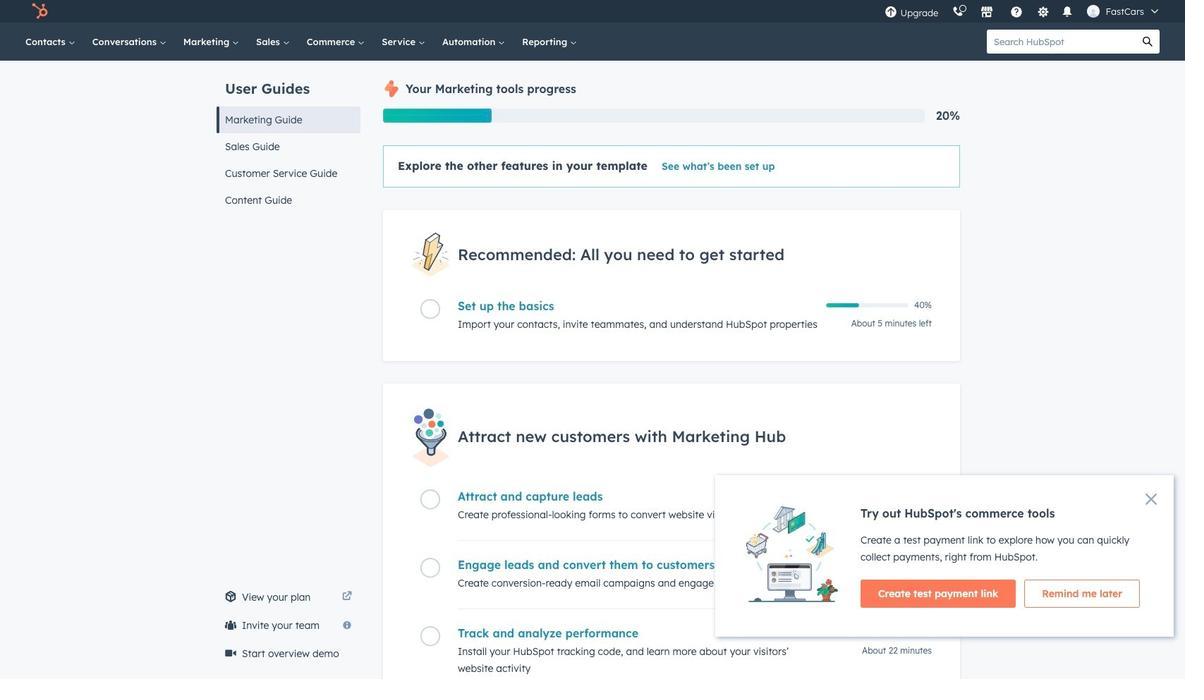 Task type: locate. For each thing, give the bounding box(es) containing it.
link opens in a new window image
[[342, 589, 352, 606], [342, 592, 352, 603]]

christina overa image
[[1088, 5, 1101, 18]]

[object object] complete progress bar
[[827, 304, 860, 308]]

2 link opens in a new window image from the top
[[342, 592, 352, 603]]

progress bar
[[383, 109, 492, 123]]

marketplaces image
[[981, 6, 994, 19]]

user guides element
[[217, 61, 361, 214]]

menu
[[878, 0, 1169, 23]]

Search HubSpot search field
[[987, 30, 1136, 54]]



Task type: vqa. For each thing, say whether or not it's contained in the screenshot.
menu
yes



Task type: describe. For each thing, give the bounding box(es) containing it.
1 link opens in a new window image from the top
[[342, 589, 352, 606]]

close image
[[1146, 494, 1158, 505]]



